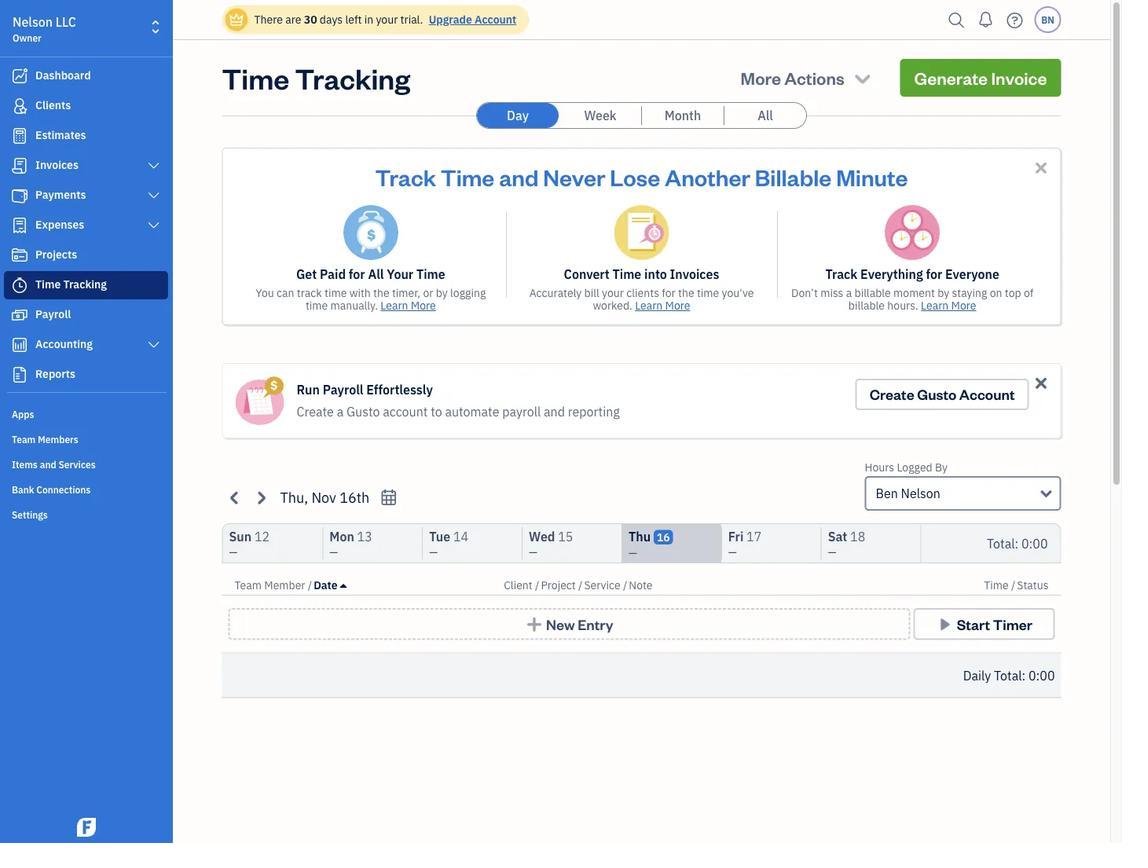 Task type: locate. For each thing, give the bounding box(es) containing it.
and
[[499, 162, 539, 191], [544, 404, 565, 420], [40, 458, 56, 471]]

1 horizontal spatial account
[[960, 385, 1015, 404]]

notifications image
[[973, 4, 999, 35]]

payroll inside run payroll effortlessly create a gusto account to automate payroll and reporting
[[323, 382, 363, 398]]

all left your
[[368, 266, 384, 283]]

estimate image
[[10, 128, 29, 144]]

track everything for everyone
[[826, 266, 1000, 283]]

0 vertical spatial track
[[375, 162, 436, 191]]

your right bill
[[602, 286, 624, 300]]

and right items
[[40, 458, 56, 471]]

1 horizontal spatial and
[[499, 162, 539, 191]]

go to help image
[[1003, 8, 1028, 32]]

0 vertical spatial payroll
[[35, 307, 71, 321]]

to
[[431, 404, 442, 420]]

timer image
[[10, 277, 29, 293]]

more for track everything for everyone
[[951, 298, 977, 313]]

account right upgrade
[[475, 12, 517, 27]]

— for sat
[[828, 545, 837, 560]]

more up all link
[[741, 66, 781, 89]]

0 horizontal spatial gusto
[[347, 404, 380, 420]]

1 vertical spatial and
[[544, 404, 565, 420]]

1 horizontal spatial payroll
[[323, 382, 363, 398]]

track for track everything for everyone
[[826, 266, 858, 283]]

learn right hours.
[[921, 298, 949, 313]]

dashboard
[[35, 68, 91, 83]]

by left staying
[[938, 286, 950, 300]]

2 by from the left
[[938, 286, 950, 300]]

learn more down into
[[635, 298, 691, 313]]

total : 0:00
[[987, 535, 1048, 552]]

reporting
[[568, 404, 620, 420]]

0 horizontal spatial team
[[12, 433, 36, 446]]

/ left the service
[[579, 578, 583, 593]]

/ right client
[[535, 578, 540, 593]]

2 horizontal spatial learn more
[[921, 298, 977, 313]]

0 horizontal spatial the
[[373, 286, 390, 300]]

learn more
[[381, 298, 436, 313], [635, 298, 691, 313], [921, 298, 977, 313]]

logging
[[450, 286, 486, 300]]

0 vertical spatial nelson
[[13, 14, 53, 30]]

nov
[[312, 488, 336, 507]]

— inside the wed 15 —
[[529, 545, 538, 560]]

tue 14 —
[[429, 529, 469, 560]]

0 horizontal spatial create
[[297, 404, 334, 420]]

you can track time with the timer, or by logging time manually.
[[256, 286, 486, 313]]

1 vertical spatial 0:00
[[1029, 667, 1055, 684]]

1 horizontal spatial create
[[870, 385, 915, 404]]

for for all
[[349, 266, 365, 283]]

— down thu
[[629, 546, 637, 560]]

tracking down left
[[295, 59, 410, 96]]

payroll
[[35, 307, 71, 321], [323, 382, 363, 398]]

gusto left account
[[347, 404, 380, 420]]

chevron large down image inside accounting link
[[147, 339, 161, 351]]

chart image
[[10, 337, 29, 353]]

miss
[[821, 286, 844, 300]]

by right "or"
[[436, 286, 448, 300]]

— for tue
[[429, 545, 438, 560]]

time tracking down 30
[[222, 59, 410, 96]]

settings link
[[4, 502, 168, 526]]

team inside team members "link"
[[12, 433, 36, 446]]

clients
[[627, 286, 659, 300]]

2 vertical spatial and
[[40, 458, 56, 471]]

billable
[[855, 286, 891, 300], [849, 298, 885, 313]]

1 by from the left
[[436, 286, 448, 300]]

left
[[345, 12, 362, 27]]

— left the 17
[[728, 545, 737, 560]]

freshbooks image
[[74, 818, 99, 837]]

crown image
[[228, 11, 245, 28]]

the for invoices
[[678, 286, 694, 300]]

the right with
[[373, 286, 390, 300]]

invoices
[[35, 158, 79, 172], [670, 266, 719, 283]]

chevron large down image down the estimates link
[[147, 160, 161, 172]]

1 vertical spatial payroll
[[323, 382, 363, 398]]

0 horizontal spatial payroll
[[35, 307, 71, 321]]

track time and never lose another billable minute
[[375, 162, 908, 191]]

nelson
[[13, 14, 53, 30], [901, 485, 941, 502]]

chevron large down image down the payments "link"
[[147, 219, 161, 232]]

new
[[546, 615, 575, 634]]

4 / from the left
[[623, 578, 627, 593]]

1 learn from the left
[[381, 298, 408, 313]]

payroll link
[[4, 301, 168, 329]]

tracking
[[295, 59, 410, 96], [63, 277, 107, 292]]

start timer
[[957, 615, 1033, 634]]

nelson up owner
[[13, 14, 53, 30]]

invoices up payments
[[35, 158, 79, 172]]

mon
[[330, 529, 354, 545]]

30
[[304, 12, 317, 27]]

learn down into
[[635, 298, 663, 313]]

payroll right run
[[323, 382, 363, 398]]

items and services link
[[4, 452, 168, 476]]

0 horizontal spatial by
[[436, 286, 448, 300]]

/ left status
[[1012, 578, 1016, 593]]

billable
[[755, 162, 832, 191]]

sun
[[229, 529, 252, 545]]

chevron large down image inside the payments "link"
[[147, 189, 161, 202]]

0 horizontal spatial a
[[337, 404, 344, 420]]

2 horizontal spatial for
[[926, 266, 943, 283]]

— left 12
[[229, 545, 238, 560]]

a left account
[[337, 404, 344, 420]]

on
[[990, 286, 1003, 300]]

1 learn more from the left
[[381, 298, 436, 313]]

1 horizontal spatial tracking
[[295, 59, 410, 96]]

/
[[308, 578, 312, 593], [535, 578, 540, 593], [579, 578, 583, 593], [623, 578, 627, 593], [1012, 578, 1016, 593]]

1 vertical spatial chevron large down image
[[147, 219, 161, 232]]

get
[[296, 266, 317, 283]]

time
[[325, 286, 347, 300], [697, 286, 719, 300], [306, 298, 328, 313]]

1 horizontal spatial by
[[938, 286, 950, 300]]

1 horizontal spatial :
[[1022, 667, 1026, 684]]

1 horizontal spatial nelson
[[901, 485, 941, 502]]

convert time into invoices
[[564, 266, 719, 283]]

chevron large down image up expenses link
[[147, 189, 161, 202]]

1 vertical spatial invoices
[[670, 266, 719, 283]]

by
[[436, 286, 448, 300], [938, 286, 950, 300]]

0 horizontal spatial account
[[475, 12, 517, 27]]

/ left date
[[308, 578, 312, 593]]

your right "in"
[[376, 12, 398, 27]]

— inside tue 14 —
[[429, 545, 438, 560]]

/ left "note"
[[623, 578, 627, 593]]

: up time / status on the right bottom of the page
[[1015, 535, 1019, 552]]

time down the paid
[[325, 286, 347, 300]]

1 chevron large down image from the top
[[147, 160, 161, 172]]

0 vertical spatial :
[[1015, 535, 1019, 552]]

for down into
[[662, 286, 676, 300]]

account
[[475, 12, 517, 27], [960, 385, 1015, 404]]

1 horizontal spatial the
[[678, 286, 694, 300]]

learn more down your
[[381, 298, 436, 313]]

get paid for all your time
[[296, 266, 445, 283]]

— left 18
[[828, 545, 837, 560]]

accurately bill your clients for the time you've worked.
[[529, 286, 754, 313]]

— left the 14
[[429, 545, 438, 560]]

nelson down the logged
[[901, 485, 941, 502]]

team
[[12, 433, 36, 446], [235, 578, 262, 593]]

1 horizontal spatial all
[[758, 107, 773, 124]]

the
[[373, 286, 390, 300], [678, 286, 694, 300]]

0 vertical spatial chevron large down image
[[147, 189, 161, 202]]

total right daily
[[994, 667, 1022, 684]]

chevron large down image down payroll link
[[147, 339, 161, 351]]

more right clients
[[665, 298, 691, 313]]

1 vertical spatial nelson
[[901, 485, 941, 502]]

1 vertical spatial tracking
[[63, 277, 107, 292]]

run
[[297, 382, 320, 398]]

all
[[758, 107, 773, 124], [368, 266, 384, 283]]

items
[[12, 458, 38, 471]]

gusto up by
[[917, 385, 957, 404]]

time left you've
[[697, 286, 719, 300]]

previous day image
[[226, 489, 244, 507]]

1 chevron large down image from the top
[[147, 189, 161, 202]]

1 horizontal spatial gusto
[[917, 385, 957, 404]]

1 vertical spatial chevron large down image
[[147, 339, 161, 351]]

and left never
[[499, 162, 539, 191]]

1 vertical spatial :
[[1022, 667, 1026, 684]]

3 learn from the left
[[921, 298, 949, 313]]

learn more for all
[[381, 298, 436, 313]]

0 horizontal spatial invoices
[[35, 158, 79, 172]]

1 horizontal spatial a
[[846, 286, 852, 300]]

learn more down everyone
[[921, 298, 977, 313]]

more for convert time into invoices
[[665, 298, 691, 313]]

learn for all
[[381, 298, 408, 313]]

ben nelson button
[[865, 476, 1061, 511]]

start
[[957, 615, 991, 634]]

3 learn more from the left
[[921, 298, 977, 313]]

0 horizontal spatial for
[[349, 266, 365, 283]]

gusto
[[917, 385, 957, 404], [347, 404, 380, 420]]

the right clients
[[678, 286, 694, 300]]

1 horizontal spatial team
[[235, 578, 262, 593]]

report image
[[10, 367, 29, 383]]

0 vertical spatial your
[[376, 12, 398, 27]]

logged
[[897, 460, 933, 475]]

2 learn from the left
[[635, 298, 663, 313]]

— inside the fri 17 —
[[728, 545, 737, 560]]

service link
[[584, 578, 623, 593]]

1 horizontal spatial for
[[662, 286, 676, 300]]

learn down your
[[381, 298, 408, 313]]

0 vertical spatial tracking
[[295, 59, 410, 96]]

and inside main element
[[40, 458, 56, 471]]

1 vertical spatial track
[[826, 266, 858, 283]]

members
[[38, 433, 78, 446]]

invoice
[[991, 66, 1047, 89]]

track up get paid for all your time "image"
[[375, 162, 436, 191]]

create down run
[[297, 404, 334, 420]]

track up miss
[[826, 266, 858, 283]]

0 horizontal spatial learn
[[381, 298, 408, 313]]

accurately
[[529, 286, 582, 300]]

time tracking down projects "link"
[[35, 277, 107, 292]]

0 horizontal spatial :
[[1015, 535, 1019, 552]]

2 learn more from the left
[[635, 298, 691, 313]]

1 vertical spatial total
[[994, 667, 1022, 684]]

0 vertical spatial account
[[475, 12, 517, 27]]

0 horizontal spatial all
[[368, 266, 384, 283]]

time tracking link
[[4, 271, 168, 299]]

and right payroll
[[544, 404, 565, 420]]

owner
[[13, 31, 42, 44]]

invoices right into
[[670, 266, 719, 283]]

week
[[584, 107, 617, 124]]

can
[[277, 286, 294, 300]]

— inside "sat 18 —"
[[828, 545, 837, 560]]

1 horizontal spatial time tracking
[[222, 59, 410, 96]]

0:00 down "timer"
[[1029, 667, 1055, 684]]

15
[[558, 529, 573, 545]]

upgrade
[[429, 12, 472, 27]]

gusto inside run payroll effortlessly create a gusto account to automate payroll and reporting
[[347, 404, 380, 420]]

— inside "mon 13 —"
[[330, 545, 338, 560]]

1 vertical spatial a
[[337, 404, 344, 420]]

the inside you can track time with the timer, or by logging time manually.
[[373, 286, 390, 300]]

more
[[741, 66, 781, 89], [411, 298, 436, 313], [665, 298, 691, 313], [951, 298, 977, 313]]

learn more for everyone
[[921, 298, 977, 313]]

a right miss
[[846, 286, 852, 300]]

2 chevron large down image from the top
[[147, 219, 161, 232]]

never
[[543, 162, 606, 191]]

more down your
[[411, 298, 436, 313]]

time
[[222, 59, 289, 96], [441, 162, 495, 191], [416, 266, 445, 283], [613, 266, 642, 283], [35, 277, 61, 292], [984, 578, 1009, 593]]

1 vertical spatial account
[[960, 385, 1015, 404]]

2 chevron large down image from the top
[[147, 339, 161, 351]]

1 vertical spatial time tracking
[[35, 277, 107, 292]]

projects
[[35, 247, 77, 262]]

clients
[[35, 98, 71, 112]]

plus image
[[525, 616, 543, 632]]

upgrade account link
[[426, 12, 517, 27]]

1 horizontal spatial learn more
[[635, 298, 691, 313]]

— left 15
[[529, 545, 538, 560]]

0 horizontal spatial learn more
[[381, 298, 436, 313]]

1 horizontal spatial track
[[826, 266, 858, 283]]

client image
[[10, 98, 29, 114]]

team for team members
[[12, 433, 36, 446]]

for up with
[[349, 266, 365, 283]]

payroll up "accounting"
[[35, 307, 71, 321]]

2 the from the left
[[678, 286, 694, 300]]

0:00 up status
[[1022, 535, 1048, 552]]

create up hours
[[870, 385, 915, 404]]

0 horizontal spatial track
[[375, 162, 436, 191]]

0 horizontal spatial time tracking
[[35, 277, 107, 292]]

fri 17 —
[[728, 529, 762, 560]]

client / project / service / note
[[504, 578, 653, 593]]

billable left hours.
[[849, 298, 885, 313]]

for up moment
[[926, 266, 943, 283]]

by inside you can track time with the timer, or by logging time manually.
[[436, 286, 448, 300]]

0 vertical spatial team
[[12, 433, 36, 446]]

day
[[507, 107, 529, 124]]

chevron large down image
[[147, 160, 161, 172], [147, 339, 161, 351]]

0 vertical spatial a
[[846, 286, 852, 300]]

1 horizontal spatial your
[[602, 286, 624, 300]]

invoices link
[[4, 152, 168, 180]]

: right daily
[[1022, 667, 1026, 684]]

generate
[[915, 66, 988, 89]]

billable down everything
[[855, 286, 891, 300]]

get paid for all your time image
[[343, 205, 398, 260]]

chevron large down image for payments
[[147, 189, 161, 202]]

your
[[387, 266, 414, 283]]

a
[[846, 286, 852, 300], [337, 404, 344, 420]]

1 horizontal spatial learn
[[635, 298, 663, 313]]

0 horizontal spatial nelson
[[13, 14, 53, 30]]

team left 'member' on the left bottom of the page
[[235, 578, 262, 593]]

close image
[[1032, 374, 1050, 392]]

sat
[[828, 529, 848, 545]]

tracking down projects "link"
[[63, 277, 107, 292]]

all down more actions
[[758, 107, 773, 124]]

— inside the sun 12 —
[[229, 545, 238, 560]]

— up 'date' link
[[330, 545, 338, 560]]

project image
[[10, 248, 29, 263]]

2 horizontal spatial learn
[[921, 298, 949, 313]]

1 vertical spatial your
[[602, 286, 624, 300]]

2 horizontal spatial and
[[544, 404, 565, 420]]

0 vertical spatial time tracking
[[222, 59, 410, 96]]

total up time link
[[987, 535, 1015, 552]]

clients link
[[4, 92, 168, 120]]

chevron large down image
[[147, 189, 161, 202], [147, 219, 161, 232]]

team down the apps at the left of page
[[12, 433, 36, 446]]

bn
[[1042, 13, 1055, 26]]

0 horizontal spatial tracking
[[63, 277, 107, 292]]

0 vertical spatial invoices
[[35, 158, 79, 172]]

0 vertical spatial chevron large down image
[[147, 160, 161, 172]]

sun 12 —
[[229, 529, 270, 560]]

caretup image
[[340, 579, 347, 592]]

3 / from the left
[[579, 578, 583, 593]]

your inside accurately bill your clients for the time you've worked.
[[602, 286, 624, 300]]

learn more for invoices
[[635, 298, 691, 313]]

account left close icon
[[960, 385, 1015, 404]]

daily total : 0:00
[[963, 667, 1055, 684]]

the inside accurately bill your clients for the time you've worked.
[[678, 286, 694, 300]]

— inside "thu 16 —"
[[629, 546, 637, 560]]

0 horizontal spatial and
[[40, 458, 56, 471]]

0 vertical spatial total
[[987, 535, 1015, 552]]

more down everyone
[[951, 298, 977, 313]]

1 vertical spatial team
[[235, 578, 262, 593]]

invoices inside main element
[[35, 158, 79, 172]]

1 the from the left
[[373, 286, 390, 300]]

generate invoice
[[915, 66, 1047, 89]]



Task type: describe. For each thing, give the bounding box(es) containing it.
projects link
[[4, 241, 168, 270]]

tue
[[429, 529, 450, 545]]

staying
[[952, 286, 988, 300]]

with
[[349, 286, 371, 300]]

more actions
[[741, 66, 845, 89]]

— for thu
[[629, 546, 637, 560]]

2 / from the left
[[535, 578, 540, 593]]

effortlessly
[[366, 382, 433, 398]]

of
[[1024, 286, 1034, 300]]

account
[[383, 404, 428, 420]]

nelson inside dropdown button
[[901, 485, 941, 502]]

reports link
[[4, 361, 168, 389]]

apps
[[12, 408, 34, 421]]

tracking inside main element
[[63, 277, 107, 292]]

search image
[[944, 8, 970, 32]]

actions
[[785, 66, 845, 89]]

or
[[423, 286, 433, 300]]

time inside accurately bill your clients for the time you've worked.
[[697, 286, 719, 300]]

13
[[357, 529, 372, 545]]

track everything for everyone image
[[885, 205, 940, 260]]

bill
[[584, 286, 600, 300]]

ben nelson
[[876, 485, 941, 502]]

date link
[[314, 578, 347, 593]]

create inside button
[[870, 385, 915, 404]]

0 vertical spatial 0:00
[[1022, 535, 1048, 552]]

hours
[[865, 460, 895, 475]]

— for wed
[[529, 545, 538, 560]]

settings
[[12, 509, 48, 521]]

nelson inside nelson llc owner
[[13, 14, 53, 30]]

1 / from the left
[[308, 578, 312, 593]]

chevron large down image for expenses
[[147, 219, 161, 232]]

convert time into invoices image
[[614, 205, 669, 260]]

reports
[[35, 367, 75, 381]]

project
[[541, 578, 576, 593]]

chevrondown image
[[852, 67, 874, 89]]

time / status
[[984, 578, 1049, 593]]

account inside create gusto account button
[[960, 385, 1015, 404]]

client
[[504, 578, 533, 593]]

0 vertical spatial all
[[758, 107, 773, 124]]

the for all
[[373, 286, 390, 300]]

invoice image
[[10, 158, 29, 174]]

more for get paid for all your time
[[411, 298, 436, 313]]

bank
[[12, 483, 34, 496]]

— for fri
[[728, 545, 737, 560]]

time inside main element
[[35, 277, 61, 292]]

chevron large down image for invoices
[[147, 160, 161, 172]]

generate invoice button
[[900, 59, 1061, 97]]

project link
[[541, 578, 579, 593]]

start timer button
[[914, 608, 1055, 640]]

days
[[320, 12, 343, 27]]

team for team member /
[[235, 578, 262, 593]]

all link
[[725, 103, 806, 128]]

minute
[[836, 162, 908, 191]]

week link
[[560, 103, 641, 128]]

thu,
[[280, 488, 308, 507]]

new entry
[[546, 615, 614, 634]]

1 horizontal spatial invoices
[[670, 266, 719, 283]]

date
[[314, 578, 338, 593]]

hours.
[[888, 298, 919, 313]]

for for everyone
[[926, 266, 943, 283]]

worked.
[[593, 298, 633, 313]]

wed
[[529, 529, 555, 545]]

manually.
[[331, 298, 378, 313]]

track for track time and never lose another billable minute
[[375, 162, 436, 191]]

timer
[[993, 615, 1033, 634]]

payment image
[[10, 188, 29, 204]]

bn button
[[1035, 6, 1061, 33]]

14
[[453, 529, 469, 545]]

0 horizontal spatial your
[[376, 12, 398, 27]]

by
[[935, 460, 948, 475]]

more actions button
[[727, 59, 888, 97]]

automate
[[445, 404, 499, 420]]

accounting link
[[4, 331, 168, 359]]

a inside don't miss a billable moment by staying on top of billable hours.
[[846, 286, 852, 300]]

hours logged by
[[865, 460, 948, 475]]

ben
[[876, 485, 898, 502]]

day link
[[477, 103, 559, 128]]

there
[[254, 12, 283, 27]]

convert
[[564, 266, 610, 283]]

note
[[629, 578, 653, 593]]

chevron large down image for accounting
[[147, 339, 161, 351]]

a inside run payroll effortlessly create a gusto account to automate payroll and reporting
[[337, 404, 344, 420]]

learn for invoices
[[635, 298, 663, 313]]

0 vertical spatial and
[[499, 162, 539, 191]]

run payroll effortlessly create a gusto account to automate payroll and reporting
[[297, 382, 620, 420]]

time tracking inside main element
[[35, 277, 107, 292]]

— for sun
[[229, 545, 238, 560]]

1 vertical spatial all
[[368, 266, 384, 283]]

you
[[256, 286, 274, 300]]

— for mon
[[330, 545, 338, 560]]

apps link
[[4, 402, 168, 425]]

month link
[[642, 103, 724, 128]]

into
[[645, 266, 667, 283]]

learn for everyone
[[921, 298, 949, 313]]

create gusto account button
[[856, 379, 1029, 410]]

payments link
[[4, 182, 168, 210]]

close image
[[1032, 159, 1050, 177]]

by inside don't miss a billable moment by staying on top of billable hours.
[[938, 286, 950, 300]]

18
[[851, 529, 866, 545]]

everything
[[861, 266, 923, 283]]

bank connections
[[12, 483, 91, 496]]

create inside run payroll effortlessly create a gusto account to automate payroll and reporting
[[297, 404, 334, 420]]

time down get
[[306, 298, 328, 313]]

bank connections link
[[4, 477, 168, 501]]

5 / from the left
[[1012, 578, 1016, 593]]

gusto inside button
[[917, 385, 957, 404]]

are
[[285, 12, 301, 27]]

and inside run payroll effortlessly create a gusto account to automate payroll and reporting
[[544, 404, 565, 420]]

there are 30 days left in your trial. upgrade account
[[254, 12, 517, 27]]

you've
[[722, 286, 754, 300]]

paid
[[320, 266, 346, 283]]

new entry button
[[228, 608, 911, 640]]

next day image
[[252, 489, 270, 507]]

connections
[[36, 483, 91, 496]]

expense image
[[10, 218, 29, 233]]

play image
[[936, 616, 954, 632]]

dashboard image
[[10, 68, 29, 84]]

12
[[255, 529, 270, 545]]

month
[[665, 107, 701, 124]]

16th
[[340, 488, 370, 507]]

another
[[665, 162, 751, 191]]

for inside accurately bill your clients for the time you've worked.
[[662, 286, 676, 300]]

create gusto account
[[870, 385, 1015, 404]]

lose
[[610, 162, 660, 191]]

choose a date image
[[380, 488, 398, 507]]

top
[[1005, 286, 1022, 300]]

payroll inside main element
[[35, 307, 71, 321]]

more inside dropdown button
[[741, 66, 781, 89]]

main element
[[0, 0, 212, 843]]

moment
[[894, 286, 935, 300]]

money image
[[10, 307, 29, 323]]

don't
[[792, 286, 818, 300]]

16
[[657, 530, 670, 545]]

thu 16 —
[[629, 529, 670, 560]]

fri
[[728, 529, 744, 545]]



Task type: vqa. For each thing, say whether or not it's contained in the screenshot.
bottom #
no



